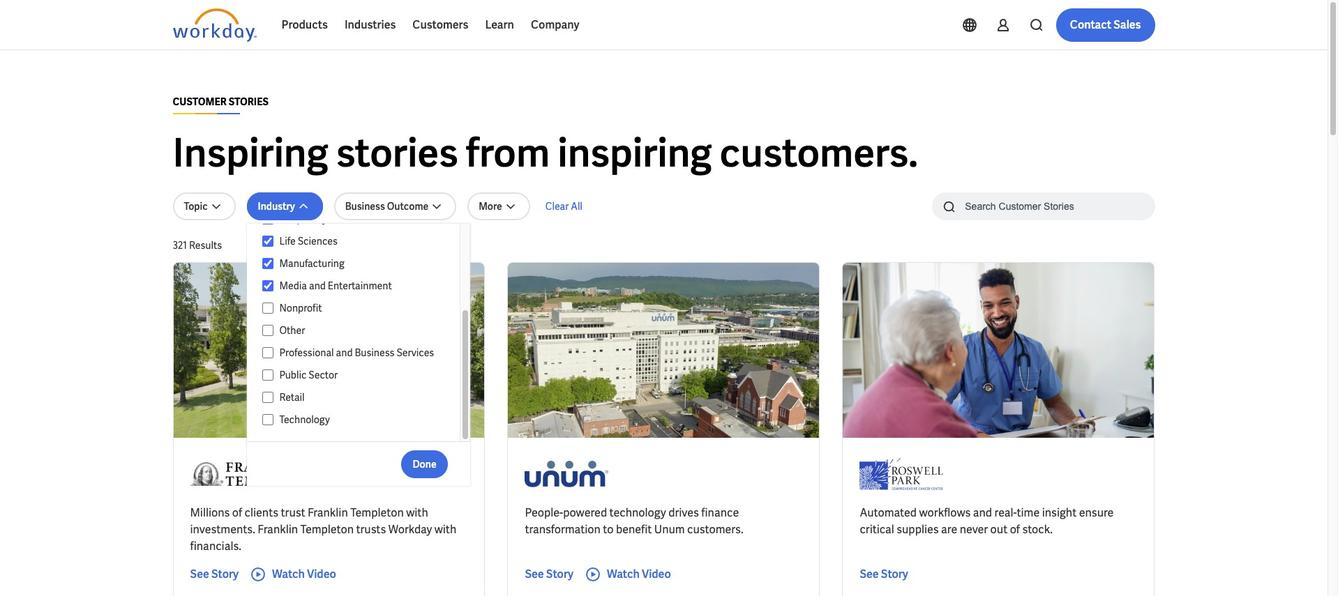 Task type: describe. For each thing, give the bounding box(es) containing it.
stories
[[229, 96, 269, 108]]

life sciences link
[[274, 233, 446, 250]]

entertainment
[[328, 280, 392, 292]]

business outcome button
[[334, 193, 456, 220]]

public sector link
[[274, 367, 446, 384]]

millions of clients trust franklin templeton with investments. franklin templeton trusts workday with financials.
[[190, 506, 457, 554]]

0 horizontal spatial franklin
[[258, 523, 298, 537]]

sector
[[309, 369, 338, 382]]

customer stories
[[173, 96, 269, 108]]

automated workflows and real-time insight ensure critical supplies are never out of stock.
[[860, 506, 1114, 537]]

story for people-powered technology drives finance transformation to benefit unum customers.
[[546, 567, 574, 582]]

0 vertical spatial franklin
[[308, 506, 348, 521]]

products
[[282, 17, 328, 32]]

watch for unum
[[607, 567, 640, 582]]

of inside millions of clients trust franklin templeton with investments. franklin templeton trusts workday with financials.
[[232, 506, 242, 521]]

benefit
[[616, 523, 652, 537]]

of inside the automated workflows and real-time insight ensure critical supplies are never out of stock.
[[1010, 523, 1020, 537]]

are
[[941, 523, 958, 537]]

company button
[[523, 8, 588, 42]]

other link
[[274, 322, 446, 339]]

unum
[[654, 523, 685, 537]]

critical
[[860, 523, 894, 537]]

industries
[[345, 17, 396, 32]]

see for people-powered technology drives finance transformation to benefit unum customers.
[[525, 567, 544, 582]]

more button
[[468, 193, 530, 220]]

stock.
[[1023, 523, 1053, 537]]

and for professional
[[336, 347, 353, 359]]

powered
[[563, 506, 607, 521]]

3 see story link from the left
[[860, 567, 908, 583]]

see story link for millions of clients trust franklin templeton with investments. franklin templeton trusts workday with financials.
[[190, 567, 239, 583]]

video for unum
[[642, 567, 671, 582]]

people-
[[525, 506, 563, 521]]

industries button
[[336, 8, 404, 42]]

never
[[960, 523, 988, 537]]

clients
[[245, 506, 278, 521]]

automated
[[860, 506, 917, 521]]

professional and business services link
[[274, 345, 446, 361]]

see story for people-powered technology drives finance transformation to benefit unum customers.
[[525, 567, 574, 582]]

customers button
[[404, 8, 477, 42]]

insight
[[1042, 506, 1077, 521]]

watch video link for unum
[[585, 567, 671, 583]]

products button
[[273, 8, 336, 42]]

franklin templeton companies, llc image
[[190, 455, 313, 494]]

see story link for people-powered technology drives finance transformation to benefit unum customers.
[[525, 567, 574, 583]]

investments.
[[190, 523, 255, 537]]

321
[[173, 239, 187, 252]]

supplies
[[897, 523, 939, 537]]

inspiring stories from inspiring customers.
[[173, 128, 918, 179]]

millions
[[190, 506, 230, 521]]

learn button
[[477, 8, 523, 42]]

public
[[279, 369, 307, 382]]

topic button
[[173, 193, 236, 220]]

learn
[[485, 17, 514, 32]]

go to the homepage image
[[173, 8, 256, 42]]

business outcome
[[345, 200, 429, 213]]

all
[[571, 200, 583, 213]]

inspiring
[[558, 128, 712, 179]]

industry
[[258, 200, 295, 213]]

hospitality link
[[274, 211, 446, 227]]

hospitality
[[279, 213, 327, 225]]

technology
[[279, 414, 330, 426]]

other
[[279, 324, 305, 337]]

done
[[413, 458, 437, 471]]

company
[[531, 17, 580, 32]]

workday
[[388, 523, 432, 537]]

contact sales link
[[1056, 8, 1155, 42]]

watch video for franklin
[[272, 567, 336, 582]]

321 results
[[173, 239, 222, 252]]

0 vertical spatial with
[[406, 506, 428, 521]]

nonprofit link
[[274, 300, 446, 317]]

nonprofit
[[279, 302, 322, 315]]

3 see story from the left
[[860, 567, 908, 582]]

from
[[466, 128, 550, 179]]

technology link
[[274, 412, 446, 428]]

customers. inside people-powered technology drives finance transformation to benefit unum customers.
[[687, 523, 743, 537]]

media and entertainment link
[[274, 278, 446, 294]]

industry button
[[247, 193, 323, 220]]



Task type: vqa. For each thing, say whether or not it's contained in the screenshot.
STORIES
yes



Task type: locate. For each thing, give the bounding box(es) containing it.
professional
[[279, 347, 334, 359]]

out
[[991, 523, 1008, 537]]

1 horizontal spatial see story link
[[525, 567, 574, 583]]

see down transformation
[[525, 567, 544, 582]]

see story link down transformation
[[525, 567, 574, 583]]

2 watch video from the left
[[607, 567, 671, 582]]

outcome
[[387, 200, 429, 213]]

templeton
[[350, 506, 404, 521], [300, 523, 354, 537]]

1 horizontal spatial of
[[1010, 523, 1020, 537]]

with right workday
[[434, 523, 457, 537]]

technology
[[610, 506, 666, 521]]

1 vertical spatial franklin
[[258, 523, 298, 537]]

1 watch video link from the left
[[250, 567, 336, 583]]

None checkbox
[[262, 235, 274, 248], [262, 257, 274, 270], [262, 302, 274, 315], [262, 324, 274, 337], [262, 369, 274, 382], [262, 391, 274, 404], [262, 414, 274, 426], [262, 235, 274, 248], [262, 257, 274, 270], [262, 302, 274, 315], [262, 324, 274, 337], [262, 369, 274, 382], [262, 391, 274, 404], [262, 414, 274, 426]]

manufacturing
[[279, 257, 345, 270]]

results
[[189, 239, 222, 252]]

and down manufacturing
[[309, 280, 326, 292]]

watch
[[272, 567, 305, 582], [607, 567, 640, 582]]

watch down benefit
[[607, 567, 640, 582]]

0 horizontal spatial story
[[211, 567, 239, 582]]

of up investments.
[[232, 506, 242, 521]]

business inside button
[[345, 200, 385, 213]]

1 story from the left
[[211, 567, 239, 582]]

see down financials.
[[190, 567, 209, 582]]

sales
[[1114, 17, 1141, 32]]

2 see story link from the left
[[525, 567, 574, 583]]

time
[[1017, 506, 1040, 521]]

retail link
[[274, 389, 446, 406]]

see story down financials.
[[190, 567, 239, 582]]

2 horizontal spatial see story link
[[860, 567, 908, 583]]

life
[[279, 235, 296, 248]]

2 horizontal spatial and
[[973, 506, 992, 521]]

see for millions of clients trust franklin templeton with investments. franklin templeton trusts workday with financials.
[[190, 567, 209, 582]]

public sector
[[279, 369, 338, 382]]

trust
[[281, 506, 305, 521]]

watch video link down benefit
[[585, 567, 671, 583]]

templeton down the trust
[[300, 523, 354, 537]]

of
[[232, 506, 242, 521], [1010, 523, 1020, 537]]

0 vertical spatial of
[[232, 506, 242, 521]]

0 horizontal spatial and
[[309, 280, 326, 292]]

2 horizontal spatial story
[[881, 567, 908, 582]]

1 watch video from the left
[[272, 567, 336, 582]]

video for franklin
[[307, 567, 336, 582]]

story down the critical
[[881, 567, 908, 582]]

video down unum
[[642, 567, 671, 582]]

1 vertical spatial and
[[336, 347, 353, 359]]

and up never on the bottom right of the page
[[973, 506, 992, 521]]

3 see from the left
[[860, 567, 879, 582]]

contact
[[1070, 17, 1112, 32]]

None checkbox
[[262, 213, 274, 225], [262, 280, 274, 292], [262, 347, 274, 359], [262, 213, 274, 225], [262, 280, 274, 292], [262, 347, 274, 359]]

templeton up the trusts in the left bottom of the page
[[350, 506, 404, 521]]

2 watch from the left
[[607, 567, 640, 582]]

0 horizontal spatial see
[[190, 567, 209, 582]]

see down the critical
[[860, 567, 879, 582]]

1 horizontal spatial see story
[[525, 567, 574, 582]]

franklin right the trust
[[308, 506, 348, 521]]

people-powered technology drives finance transformation to benefit unum customers.
[[525, 506, 743, 537]]

manufacturing link
[[274, 255, 446, 272]]

0 vertical spatial customers.
[[720, 128, 918, 179]]

1 horizontal spatial franklin
[[308, 506, 348, 521]]

clear all button
[[541, 193, 587, 220]]

done button
[[402, 450, 448, 478]]

franklin
[[308, 506, 348, 521], [258, 523, 298, 537]]

0 horizontal spatial watch video
[[272, 567, 336, 582]]

1 see from the left
[[190, 567, 209, 582]]

inspiring
[[173, 128, 328, 179]]

story down transformation
[[546, 567, 574, 582]]

2 horizontal spatial see story
[[860, 567, 908, 582]]

workflows
[[919, 506, 971, 521]]

customers.
[[720, 128, 918, 179], [687, 523, 743, 537]]

0 vertical spatial and
[[309, 280, 326, 292]]

with
[[406, 506, 428, 521], [434, 523, 457, 537]]

0 vertical spatial business
[[345, 200, 385, 213]]

0 horizontal spatial video
[[307, 567, 336, 582]]

watch video link for franklin
[[250, 567, 336, 583]]

see story link down the critical
[[860, 567, 908, 583]]

2 vertical spatial and
[[973, 506, 992, 521]]

story down financials.
[[211, 567, 239, 582]]

clear all
[[545, 200, 583, 213]]

customer
[[173, 96, 227, 108]]

2 see story from the left
[[525, 567, 574, 582]]

2 see from the left
[[525, 567, 544, 582]]

1 horizontal spatial watch
[[607, 567, 640, 582]]

contact sales
[[1070, 17, 1141, 32]]

financials.
[[190, 539, 241, 554]]

see story for millions of clients trust franklin templeton with investments. franklin templeton trusts workday with financials.
[[190, 567, 239, 582]]

0 vertical spatial templeton
[[350, 506, 404, 521]]

drives
[[669, 506, 699, 521]]

to
[[603, 523, 614, 537]]

business up public sector link
[[355, 347, 395, 359]]

roswell park comprehensive cancer center (roswell park cancer institute) image
[[860, 455, 944, 494]]

see story link down financials.
[[190, 567, 239, 583]]

1 see story from the left
[[190, 567, 239, 582]]

Search Customer Stories text field
[[957, 194, 1128, 218]]

finance
[[701, 506, 739, 521]]

story
[[211, 567, 239, 582], [546, 567, 574, 582], [881, 567, 908, 582]]

and
[[309, 280, 326, 292], [336, 347, 353, 359], [973, 506, 992, 521]]

1 video from the left
[[307, 567, 336, 582]]

media and entertainment
[[279, 280, 392, 292]]

1 horizontal spatial video
[[642, 567, 671, 582]]

2 story from the left
[[546, 567, 574, 582]]

1 horizontal spatial story
[[546, 567, 574, 582]]

more
[[479, 200, 502, 213]]

see story down the critical
[[860, 567, 908, 582]]

of right out
[[1010, 523, 1020, 537]]

sciences
[[298, 235, 338, 248]]

1 vertical spatial with
[[434, 523, 457, 537]]

transformation
[[525, 523, 601, 537]]

1 vertical spatial business
[[355, 347, 395, 359]]

1 vertical spatial of
[[1010, 523, 1020, 537]]

1 vertical spatial customers.
[[687, 523, 743, 537]]

video
[[307, 567, 336, 582], [642, 567, 671, 582]]

services
[[397, 347, 434, 359]]

0 horizontal spatial watch
[[272, 567, 305, 582]]

professional and business services
[[279, 347, 434, 359]]

stories
[[336, 128, 458, 179]]

watch video link down millions of clients trust franklin templeton with investments. franklin templeton trusts workday with financials.
[[250, 567, 336, 583]]

trusts
[[356, 523, 386, 537]]

0 horizontal spatial with
[[406, 506, 428, 521]]

see story down transformation
[[525, 567, 574, 582]]

watch for franklin
[[272, 567, 305, 582]]

life sciences
[[279, 235, 338, 248]]

1 horizontal spatial see
[[525, 567, 544, 582]]

1 see story link from the left
[[190, 567, 239, 583]]

1 horizontal spatial with
[[434, 523, 457, 537]]

business up 'life sciences' link
[[345, 200, 385, 213]]

topic
[[184, 200, 208, 213]]

and inside the automated workflows and real-time insight ensure critical supplies are never out of stock.
[[973, 506, 992, 521]]

and for media
[[309, 280, 326, 292]]

watch down millions of clients trust franklin templeton with investments. franklin templeton trusts workday with financials.
[[272, 567, 305, 582]]

2 horizontal spatial see
[[860, 567, 879, 582]]

0 horizontal spatial see story
[[190, 567, 239, 582]]

business
[[345, 200, 385, 213], [355, 347, 395, 359]]

and up public sector link
[[336, 347, 353, 359]]

0 horizontal spatial see story link
[[190, 567, 239, 583]]

ensure
[[1079, 506, 1114, 521]]

watch video for unum
[[607, 567, 671, 582]]

real-
[[995, 506, 1017, 521]]

retail
[[279, 391, 305, 404]]

with up workday
[[406, 506, 428, 521]]

unum image
[[525, 455, 609, 494]]

0 horizontal spatial watch video link
[[250, 567, 336, 583]]

watch video down millions of clients trust franklin templeton with investments. franklin templeton trusts workday with financials.
[[272, 567, 336, 582]]

watch video
[[272, 567, 336, 582], [607, 567, 671, 582]]

story for millions of clients trust franklin templeton with investments. franklin templeton trusts workday with financials.
[[211, 567, 239, 582]]

1 horizontal spatial watch video
[[607, 567, 671, 582]]

2 video from the left
[[642, 567, 671, 582]]

video down millions of clients trust franklin templeton with investments. franklin templeton trusts workday with financials.
[[307, 567, 336, 582]]

1 watch from the left
[[272, 567, 305, 582]]

media
[[279, 280, 307, 292]]

clear
[[545, 200, 569, 213]]

0 horizontal spatial of
[[232, 506, 242, 521]]

1 vertical spatial templeton
[[300, 523, 354, 537]]

3 story from the left
[[881, 567, 908, 582]]

watch video down benefit
[[607, 567, 671, 582]]

customers
[[413, 17, 468, 32]]

1 horizontal spatial watch video link
[[585, 567, 671, 583]]

1 horizontal spatial and
[[336, 347, 353, 359]]

2 watch video link from the left
[[585, 567, 671, 583]]

franklin down the trust
[[258, 523, 298, 537]]



